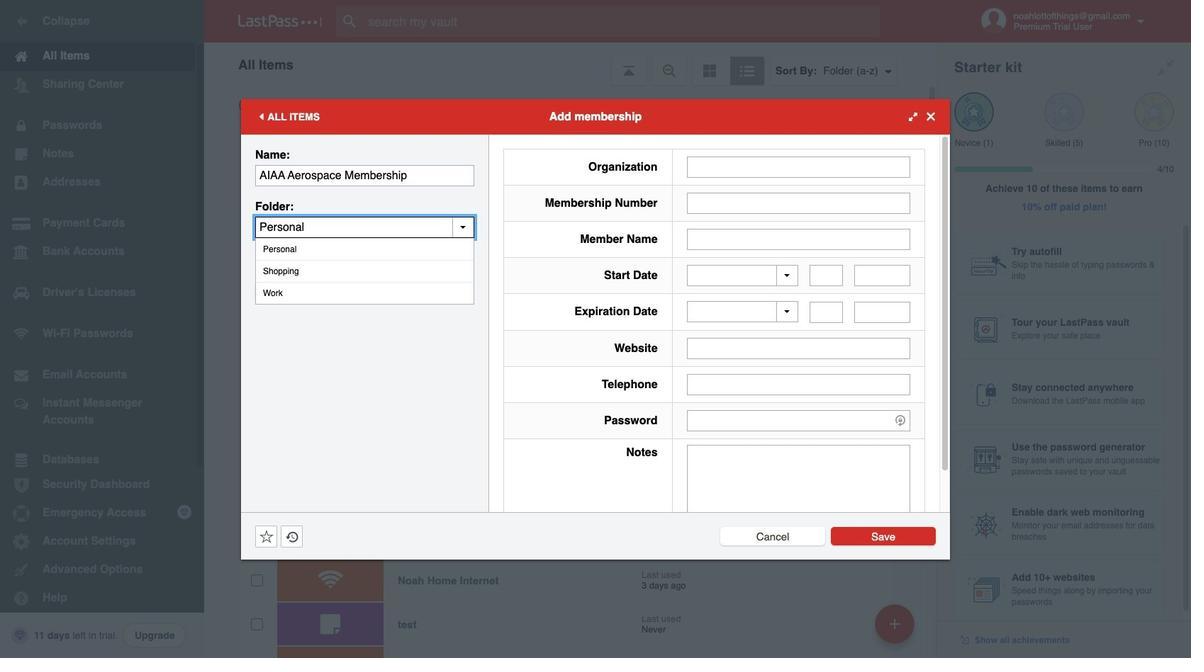 Task type: describe. For each thing, give the bounding box(es) containing it.
lastpass image
[[238, 15, 322, 28]]

Search search field
[[336, 6, 903, 37]]

search my vault text field
[[336, 6, 903, 37]]

new item navigation
[[870, 601, 923, 659]]



Task type: locate. For each thing, give the bounding box(es) containing it.
dialog
[[241, 99, 950, 560]]

new item image
[[890, 619, 900, 629]]

main navigation navigation
[[0, 0, 204, 659]]

None password field
[[687, 410, 910, 431]]

None text field
[[687, 156, 910, 178], [687, 193, 910, 214], [687, 374, 910, 395], [687, 445, 910, 533], [687, 156, 910, 178], [687, 193, 910, 214], [687, 374, 910, 395], [687, 445, 910, 533]]

vault options navigation
[[204, 43, 937, 85]]

None text field
[[255, 165, 474, 186], [255, 217, 474, 238], [687, 229, 910, 250], [810, 265, 843, 286], [854, 265, 910, 286], [810, 302, 843, 323], [854, 302, 910, 323], [687, 338, 910, 359], [255, 165, 474, 186], [255, 217, 474, 238], [687, 229, 910, 250], [810, 265, 843, 286], [854, 265, 910, 286], [810, 302, 843, 323], [854, 302, 910, 323], [687, 338, 910, 359]]



